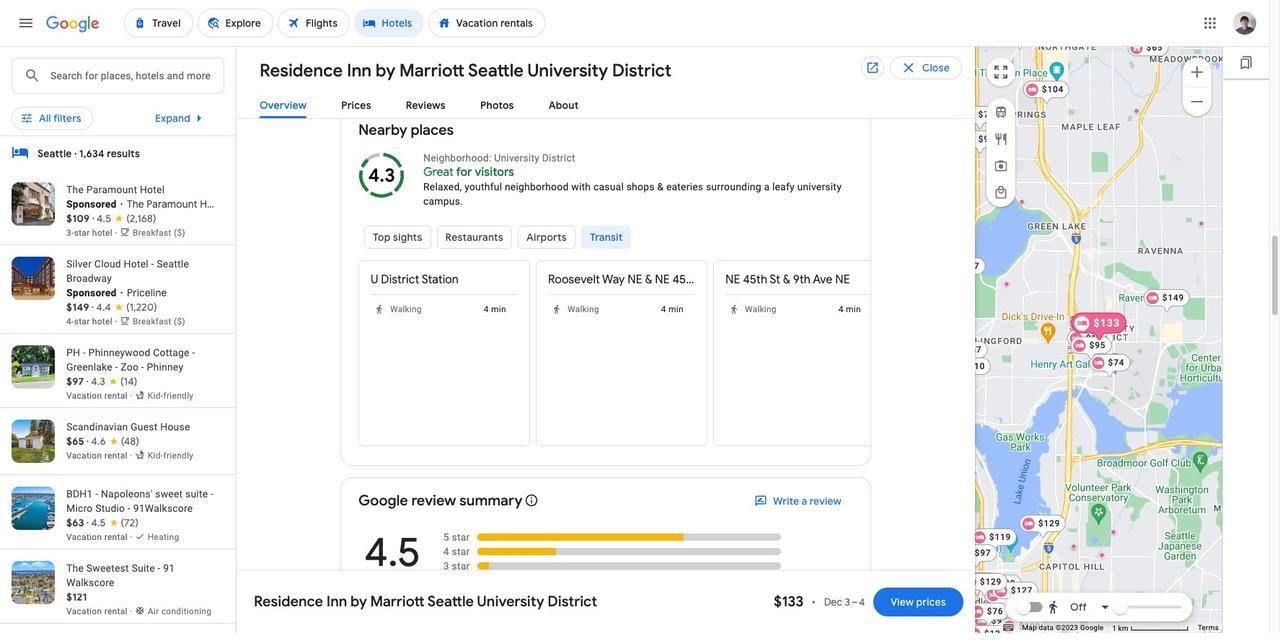 Task type: describe. For each thing, give the bounding box(es) containing it.
zoom in map image
[[1189, 63, 1207, 80]]

filters form
[[12, 1, 755, 101]]

0 vertical spatial $97 link
[[945, 258, 986, 275]]

terms
[[1199, 624, 1220, 632]]

- right ph
[[83, 347, 86, 359]]

birch tree cottage image
[[1199, 221, 1205, 227]]

$120
[[1004, 590, 1026, 600]]

airports
[[527, 231, 567, 244]]

hotel for the paramount hotel
[[140, 184, 165, 196]]

& for ne 45th st & 9th ave ne
[[784, 273, 791, 287]]

$50
[[155, 63, 173, 76]]

4- or 5-star button
[[386, 58, 475, 81]]

neighborhood:
[[424, 152, 492, 164]]

off button
[[1045, 590, 1115, 625]]

micro
[[66, 503, 93, 515]]

kid-friendly for (48)
[[148, 451, 194, 461]]

1 for 1 km
[[1113, 625, 1117, 633]]

reviews
[[386, 587, 417, 598]]

campus.
[[424, 196, 463, 207]]

kid- for (14)
[[148, 391, 163, 401]]

more
[[677, 70, 701, 82]]

$149 inside map region
[[1163, 293, 1185, 303]]

sustainability: energy efficiency · water conservation and 2 more
[[399, 69, 701, 82]]

district inside residence inn by marriott seattle university district heading
[[612, 60, 672, 82]]

$127
[[1012, 586, 1034, 596]]

sponsored inside "silver cloud hotel - seattle broadway sponsored · priceline $149 ·"
[[66, 287, 117, 299]]

0 vertical spatial $119
[[990, 533, 1012, 543]]

0 horizontal spatial google
[[359, 492, 408, 510]]

sweetest
[[86, 563, 129, 574]]

shops
[[627, 181, 655, 193]]

· inside bdh1 - napoleons' sweet suite - micro studio - 91walkscore $63 ·
[[87, 517, 89, 530]]

seattle gaslight inn image
[[1108, 614, 1113, 620]]

3-
[[66, 228, 74, 238]]

u district station   , 4 min walking list item
[[359, 261, 530, 447]]

4 ne from the left
[[836, 273, 851, 287]]

dec
[[825, 596, 843, 609]]

2 ne from the left
[[656, 273, 670, 287]]

nearby
[[359, 121, 408, 139]]

45th inside list item
[[673, 273, 697, 287]]

4-star hotel ·
[[66, 317, 120, 327]]

star for 3-star hotel ·
[[74, 228, 90, 238]]

1 vertical spatial google
[[1081, 624, 1104, 632]]

silver
[[66, 258, 92, 270]]

rental · for (72)
[[104, 533, 132, 543]]

4 rental · from the top
[[104, 607, 132, 617]]

$92 link
[[960, 131, 1001, 155]]

residence inn by marriott seattle university district heading
[[248, 58, 672, 82]]

4.5 out of 5 stars from 656 reviews text field
[[364, 528, 421, 603]]

all inside filters form
[[39, 63, 51, 76]]

(1,220)
[[126, 301, 157, 314]]

9th
[[794, 273, 811, 287]]

st inside list item
[[700, 273, 710, 287]]

university inside neighborhood: university district great for visitors relaxed, youthful neighborhood with casual shops & eateries surrounding a leafy university campus.
[[494, 152, 540, 164]]

st inside list item
[[770, 273, 781, 287]]

· up 4.5 out of 5 stars from 2,168 reviews image
[[120, 198, 123, 210]]

1 vertical spatial $97 link
[[957, 545, 998, 569]]

- right suite
[[211, 489, 214, 500]]

keyboard shortcuts image
[[1004, 625, 1014, 631]]

air
[[148, 607, 159, 617]]

for
[[456, 165, 472, 180]]

Search for places, hotels and more text field
[[50, 58, 224, 93]]

4.3 out of 5 stars from 14 reviews image
[[91, 375, 137, 389]]

terms link
[[1199, 624, 1220, 632]]

Check-out text field
[[464, 12, 551, 45]]

photos
[[481, 99, 514, 112]]

friendly for (14)
[[163, 391, 194, 401]]

seattle · 1,634 results heading
[[38, 145, 140, 162]]

1-star reviews 1 percent. text field
[[444, 588, 782, 603]]

surrounding
[[706, 181, 762, 193]]

off
[[1071, 601, 1087, 614]]

1 all filters button from the top
[[12, 58, 93, 81]]

map data ©2023 google
[[1023, 624, 1104, 632]]

star for 3 star
[[452, 561, 470, 572]]

4.4 out of 5 stars from 1,220 reviews image
[[96, 300, 157, 315]]

(48)
[[121, 435, 139, 448]]

eateries
[[667, 181, 704, 193]]

4 for roosevelt way ne & ne 45th st
[[662, 305, 667, 315]]

4+
[[329, 63, 341, 76]]

$87
[[1103, 320, 1120, 330]]

clear image
[[245, 21, 262, 38]]

places
[[411, 121, 454, 139]]

1 vertical spatial the
[[127, 198, 144, 211]]

breakfast for (2,168)
[[133, 228, 172, 238]]

($) for (2,168)
[[174, 228, 185, 238]]

water
[[557, 70, 584, 82]]

1 vertical spatial inn
[[327, 593, 347, 611]]

kid- for (48)
[[148, 451, 163, 461]]

4- for 4-star hotel ·
[[66, 317, 74, 327]]

•
[[812, 596, 816, 609]]

a inside button
[[802, 495, 808, 508]]

air conditioning
[[148, 607, 212, 617]]

hotel for priceline
[[124, 258, 149, 270]]

prices
[[917, 596, 947, 609]]

4 min for u district station
[[484, 305, 507, 315]]

vacation for $97
[[66, 391, 102, 401]]

roosevelt way ne & ne 45th st   , 4 min walking list item
[[536, 261, 710, 447]]

vacation for $63
[[66, 533, 102, 543]]

2 vertical spatial seattle
[[428, 593, 474, 611]]

the sweetest suite - 91 walkscore $121
[[66, 563, 175, 604]]

0 horizontal spatial $133
[[774, 593, 804, 611]]

1 horizontal spatial 4.3
[[368, 163, 395, 187]]

4 vacation rental · from the top
[[66, 607, 135, 617]]

breakfast for (1,220)
[[133, 317, 172, 327]]

4 min for roosevelt way ne & ne 45th st
[[662, 305, 684, 315]]

greenlake guest house image
[[1020, 199, 1025, 205]]

4.3 out of 5 image
[[357, 151, 406, 200]]

top
[[373, 231, 391, 244]]

$130 link
[[981, 615, 1028, 634]]

seattle · 1,634 results
[[38, 147, 140, 160]]

seattle inside heading
[[468, 60, 524, 82]]

star for 5 star
[[452, 532, 470, 543]]

4+ rating
[[329, 63, 372, 76]]

- inside "silver cloud hotel - seattle broadway sponsored · priceline $149 ·"
[[151, 258, 154, 270]]

$65 link
[[1128, 39, 1169, 56]]

$95
[[1090, 341, 1107, 351]]

4 vacation from the top
[[66, 607, 102, 617]]

university inside heading
[[528, 60, 608, 82]]

relaxed,
[[424, 181, 462, 193]]

$104
[[1043, 84, 1065, 95]]

0 vertical spatial $129 link
[[1020, 515, 1067, 540]]

1 vertical spatial hotel
[[200, 198, 225, 211]]

& inside neighborhood: university district great for visitors relaxed, youthful neighborhood with casual shops & eateries surrounding a leafy university campus.
[[658, 181, 664, 193]]

the for the
[[66, 184, 84, 196]]

1 ne from the left
[[628, 273, 643, 287]]

ph - phinneywood cottage - greenlake - zoo - phinney $97 ·
[[66, 347, 195, 388]]

4.4
[[96, 301, 111, 314]]

shafer baillie mansion bed & breakfast image
[[1100, 553, 1106, 559]]

seattle · 1,634
[[38, 147, 104, 160]]

review inside button
[[810, 495, 842, 508]]

spa button
[[188, 58, 239, 81]]

map region
[[797, 0, 1281, 634]]

neighborhood
[[505, 181, 569, 193]]

bdh1 - napoleons' sweet suite - micro studio - 91walkscore $63 ·
[[66, 489, 214, 530]]

way
[[603, 273, 625, 287]]

1 vertical spatial $129
[[981, 577, 1003, 587]]

star for 4 star
[[452, 546, 470, 558]]

greenlake
[[66, 362, 113, 373]]

0 horizontal spatial paramount
[[86, 184, 137, 196]]

casual
[[594, 181, 624, 193]]

station
[[422, 273, 459, 287]]

- right bdh1
[[95, 489, 98, 500]]

under
[[123, 63, 152, 76]]

list containing u district station
[[359, 258, 885, 462]]

1 vertical spatial residence
[[254, 593, 323, 611]]

4- for 4- or 5-star
[[411, 63, 422, 76]]

4.5 for (72)
[[91, 517, 106, 530]]

$76
[[988, 607, 1004, 617]]

2 inside text field
[[444, 575, 450, 587]]

$78 link
[[960, 106, 1001, 131]]

great
[[424, 165, 454, 180]]

breakfast ($) for (2,168)
[[133, 228, 185, 238]]

4- or 5-star
[[411, 63, 466, 76]]

sweet
[[155, 489, 183, 500]]

star for 1 star
[[452, 590, 470, 601]]

1 vertical spatial by
[[351, 593, 367, 611]]

cloud
[[94, 258, 121, 270]]

0 horizontal spatial review
[[412, 492, 456, 510]]

friendly for (48)
[[163, 451, 194, 461]]

close button
[[890, 56, 963, 79]]

1 vertical spatial $119
[[955, 614, 977, 624]]

$133 link
[[1072, 313, 1128, 342]]

$110
[[964, 362, 986, 372]]

(2,168)
[[126, 212, 156, 225]]

4 min for ne 45th st & 9th ave ne
[[839, 305, 862, 315]]

$117 link
[[1006, 598, 1052, 622]]

map
[[1023, 624, 1038, 632]]

2 star
[[444, 575, 470, 587]]

1 vertical spatial marriott
[[371, 593, 425, 611]]

- left zoo
[[115, 362, 118, 373]]

4.6 out of 5 stars from 48 reviews image
[[91, 434, 139, 449]]

1 km
[[1113, 625, 1131, 633]]

scandinavian guest house $65 ·
[[66, 421, 190, 448]]

university
[[798, 181, 842, 193]]

0 vertical spatial $129
[[1039, 519, 1061, 529]]

tab list containing overview
[[237, 87, 976, 119]]

spa
[[212, 63, 230, 76]]

($) for (1,220)
[[174, 317, 185, 327]]

u
[[371, 273, 379, 287]]

$133 inside map region
[[1094, 317, 1121, 329]]

zoom out map image
[[1189, 93, 1207, 110]]

3-star reviews 4 percent. text field
[[444, 559, 782, 574]]

1 vertical spatial paramount
[[147, 198, 198, 211]]

hotel · for 4.4
[[92, 317, 117, 327]]

under $50
[[123, 63, 173, 76]]

vacation rental · for 4.6
[[66, 451, 135, 461]]



Task type: locate. For each thing, give the bounding box(es) containing it.
1 hotel · from the top
[[92, 228, 117, 238]]

0 vertical spatial inn
[[347, 60, 372, 82]]

breakfast ($)
[[133, 228, 185, 238], [133, 317, 185, 327]]

seattle
[[468, 60, 524, 82], [157, 258, 189, 270], [428, 593, 474, 611]]

review up 5
[[412, 492, 456, 510]]

4- inside button
[[411, 63, 422, 76]]

inn
[[347, 60, 372, 82], [327, 593, 347, 611]]

sustainability:
[[399, 69, 467, 82]]

0 vertical spatial hotel ·
[[92, 228, 117, 238]]

conservation
[[586, 70, 646, 82]]

all filters inside filters form
[[39, 63, 81, 76]]

star
[[447, 63, 466, 76], [74, 228, 90, 238], [74, 317, 90, 327], [452, 532, 470, 543], [452, 546, 470, 558], [452, 561, 470, 572], [452, 575, 470, 587], [452, 590, 470, 601]]

& right "shops"
[[658, 181, 664, 193]]

1 vacation rental · from the top
[[66, 391, 135, 401]]

0 vertical spatial paramount
[[86, 184, 137, 196]]

& for roosevelt way ne & ne 45th st
[[645, 273, 653, 287]]

1 kid-friendly from the top
[[148, 391, 194, 401]]

4-star reviews 26 percent. text field
[[444, 545, 782, 559]]

1 45th from the left
[[673, 273, 697, 287]]

91walkscore
[[133, 503, 193, 515]]

$97 link
[[945, 258, 986, 275], [957, 545, 998, 569], [973, 613, 1014, 634]]

rental · down the sweetest suite - 91 walkscore $121
[[104, 607, 132, 617]]

kid-
[[148, 391, 163, 401], [148, 451, 163, 461]]

write a review button
[[746, 484, 854, 519]]

friendly up house
[[163, 391, 194, 401]]

write a review
[[774, 495, 842, 508]]

$149 link
[[1144, 289, 1191, 314]]

1 horizontal spatial review
[[810, 495, 842, 508]]

1 st from the left
[[700, 273, 710, 287]]

walking for way
[[568, 305, 599, 315]]

ph
[[66, 347, 80, 359]]

$109 link
[[1001, 618, 1047, 634]]

0 vertical spatial all filters
[[39, 63, 81, 76]]

2-star reviews 1 percent. text field
[[444, 574, 782, 588]]

$65
[[1147, 43, 1164, 53], [66, 435, 84, 448]]

2 right and
[[669, 70, 675, 82]]

0 vertical spatial $119 link
[[971, 529, 1018, 553]]

district inside u district station   , 4 min walking list item
[[381, 273, 420, 287]]

0 vertical spatial seattle
[[468, 60, 524, 82]]

vacation rental · for 4.5
[[66, 533, 135, 543]]

0 vertical spatial 2
[[669, 70, 675, 82]]

4.5 for (2,168)
[[97, 212, 111, 225]]

1 vertical spatial $119 link
[[937, 611, 983, 634]]

breakfast ($) for (1,220)
[[133, 317, 185, 327]]

3 walking from the left
[[745, 305, 777, 315]]

·
[[551, 70, 554, 82], [120, 198, 123, 210], [92, 212, 94, 225], [120, 287, 123, 299], [92, 301, 94, 314], [87, 375, 89, 388], [87, 435, 89, 448], [87, 517, 89, 530]]

· down greenlake
[[87, 375, 89, 388]]

4-
[[411, 63, 422, 76], [66, 317, 74, 327]]

filters
[[53, 63, 81, 76], [53, 112, 81, 125]]

inn left 656 at the left of page
[[327, 593, 347, 611]]

$72 link
[[957, 573, 998, 598]]

the up walkscore
[[66, 563, 84, 574]]

the up (2,168)
[[127, 198, 144, 211]]

$109 inside map region
[[1019, 622, 1041, 632]]

breakfast down (2,168)
[[133, 228, 172, 238]]

1 vertical spatial 4.3
[[91, 375, 105, 388]]

656
[[368, 587, 384, 598]]

$119 link up $72
[[971, 529, 1018, 553]]

walking down ne 45th st & 9th ave ne
[[745, 305, 777, 315]]

1 all from the top
[[39, 63, 51, 76]]

0 vertical spatial by
[[376, 60, 396, 82]]

all filters button
[[12, 58, 93, 81], [12, 101, 93, 136]]

($) down the paramount hotel sponsored · the paramount hotel $109 ·
[[174, 228, 185, 238]]

star inside text field
[[452, 575, 470, 587]]

vacation rental · down 4.3 out of 5 stars from 14 reviews image
[[66, 391, 135, 401]]

1 down 2 star
[[444, 590, 450, 601]]

rental · down '4.6 out of 5 stars from 48 reviews' 'image'
[[104, 451, 132, 461]]

rental ·
[[104, 391, 132, 401], [104, 451, 132, 461], [104, 533, 132, 543], [104, 607, 132, 617]]

4 inside ne 45th st & 9th ave ne   , 4 min walking list item
[[839, 305, 844, 315]]

& inside list item
[[784, 273, 791, 287]]

1 km button
[[1109, 623, 1194, 634]]

2 horizontal spatial walking
[[745, 305, 777, 315]]

1 horizontal spatial 4 min
[[662, 305, 684, 315]]

sponsored inside the paramount hotel sponsored · the paramount hotel $109 ·
[[66, 198, 117, 210]]

kid-friendly down house
[[148, 451, 194, 461]]

45th
[[673, 273, 697, 287], [743, 273, 768, 287]]

residence inn by marriott seattle university district inside residence inn by marriott seattle university district heading
[[260, 60, 672, 82]]

3 rental · from the top
[[104, 533, 132, 543]]

2 horizontal spatial 4 min
[[839, 305, 862, 315]]

1 vertical spatial all filters button
[[12, 101, 93, 136]]

2 vacation from the top
[[66, 451, 102, 461]]

· up 3-star hotel ·
[[92, 212, 94, 225]]

1 vertical spatial 4-
[[66, 317, 74, 327]]

view larger map image
[[993, 64, 1010, 81]]

$120 link
[[985, 587, 1031, 611]]

1 horizontal spatial google
[[1081, 624, 1104, 632]]

1 all filters from the top
[[39, 63, 81, 76]]

2 vertical spatial the
[[66, 563, 84, 574]]

0 vertical spatial residence
[[260, 60, 343, 82]]

1 horizontal spatial $129
[[1039, 519, 1061, 529]]

1 friendly from the top
[[163, 391, 194, 401]]

st
[[700, 273, 710, 287], [770, 273, 781, 287]]

2 vacation rental · from the top
[[66, 451, 135, 461]]

district
[[612, 60, 672, 82], [542, 152, 576, 164], [381, 273, 420, 287], [548, 593, 598, 611]]

walking down roosevelt
[[568, 305, 599, 315]]

paramount up 4.5 out of 5 stars from 2,168 reviews image
[[86, 184, 137, 196]]

0 vertical spatial 4.3
[[368, 163, 395, 187]]

star for 2 star
[[452, 575, 470, 587]]

price button
[[481, 58, 554, 81]]

min for roosevelt way ne & ne 45th st
[[669, 305, 684, 315]]

2 walking from the left
[[568, 305, 599, 315]]

university right 1 star
[[477, 593, 545, 611]]

(14)
[[120, 375, 137, 388]]

by
[[376, 60, 396, 82], [351, 593, 367, 611]]

0 vertical spatial friendly
[[163, 391, 194, 401]]

1 horizontal spatial min
[[669, 305, 684, 315]]

data
[[1040, 624, 1054, 632]]

$109
[[66, 212, 90, 225], [1019, 622, 1041, 632]]

· right $63
[[87, 517, 89, 530]]

phinneywood
[[88, 347, 150, 359]]

walking down u district station
[[390, 305, 422, 315]]

university up about
[[528, 60, 608, 82]]

1 ($) from the top
[[174, 228, 185, 238]]

5-
[[437, 63, 447, 76]]

rental · down 4.3 out of 5 stars from 14 reviews image
[[104, 391, 132, 401]]

all filters button down main menu icon
[[12, 58, 93, 81]]

vacation for $65
[[66, 451, 102, 461]]

1 vertical spatial breakfast
[[133, 317, 172, 327]]

$119 up $99
[[990, 533, 1012, 543]]

cecil bacon manor bed and breakfast image
[[1072, 544, 1077, 550]]

overview
[[260, 99, 307, 112]]

· inside the sustainability: energy efficiency · water conservation and 2 more
[[551, 70, 554, 82]]

$133 up $128
[[1094, 317, 1121, 329]]

friendly down house
[[163, 451, 194, 461]]

the down seattle · 1,634
[[66, 184, 84, 196]]

2 horizontal spatial &
[[784, 273, 791, 287]]

transit
[[590, 231, 623, 244]]

$67 link
[[947, 341, 988, 366]]

the bacon mansion bed and breakfast image
[[1072, 544, 1077, 550]]

rental · for (48)
[[104, 451, 132, 461]]

1 horizontal spatial by
[[376, 60, 396, 82]]

seattle inside "silver cloud hotel - seattle broadway sponsored · priceline $149 ·"
[[157, 258, 189, 270]]

1 vertical spatial $133
[[774, 593, 804, 611]]

1 vertical spatial 2
[[444, 575, 450, 587]]

4- up ph
[[66, 317, 74, 327]]

sponsored
[[66, 198, 117, 210], [66, 287, 117, 299]]

inn right the "4+"
[[347, 60, 372, 82]]

view prices
[[891, 596, 947, 609]]

filters up seattle · 1,634
[[53, 112, 81, 125]]

2 rental · from the top
[[104, 451, 132, 461]]

walking for 45th
[[745, 305, 777, 315]]

2 ($) from the top
[[174, 317, 185, 327]]

$95 link
[[1071, 337, 1112, 362]]

2 hotel · from the top
[[92, 317, 117, 327]]

& inside list item
[[645, 273, 653, 287]]

silver cloud hotel - seattle broadway sponsored · priceline $149 ·
[[66, 258, 189, 314]]

Check-in text field
[[323, 12, 409, 45]]

0 vertical spatial marriott
[[400, 60, 465, 82]]

1 vertical spatial sponsored
[[66, 287, 117, 299]]

min inside list item
[[846, 305, 862, 315]]

2 friendly from the top
[[163, 451, 194, 461]]

4
[[484, 305, 489, 315], [662, 305, 667, 315], [839, 305, 844, 315], [444, 546, 450, 558]]

1 vertical spatial filters
[[53, 112, 81, 125]]

0 horizontal spatial 4.3
[[91, 375, 105, 388]]

rental · for (14)
[[104, 391, 132, 401]]

0 vertical spatial 4-
[[411, 63, 422, 76]]

- left 91
[[158, 563, 161, 574]]

1 vertical spatial kid-friendly
[[148, 451, 194, 461]]

main menu image
[[17, 14, 35, 32]]

0 vertical spatial kid-
[[148, 391, 163, 401]]

2 vertical spatial university
[[477, 593, 545, 611]]

inn inside heading
[[347, 60, 372, 82]]

2 down '3'
[[444, 575, 450, 587]]

$119 left $76
[[955, 614, 977, 624]]

conditioning
[[161, 607, 212, 617]]

· left 4.6
[[87, 435, 89, 448]]

1 vertical spatial breakfast ($)
[[133, 317, 185, 327]]

45th inside list item
[[743, 273, 768, 287]]

45th left 9th
[[743, 273, 768, 287]]

· up 4.4 out of 5 stars from 1,220 reviews image
[[120, 287, 123, 299]]

4.3 down greenlake
[[91, 375, 105, 388]]

energy
[[470, 70, 501, 82]]

($) up cottage
[[174, 317, 185, 327]]

1 vertical spatial residence inn by marriott seattle university district
[[254, 593, 598, 611]]

4.5 down studio
[[91, 517, 106, 530]]

1 kid- from the top
[[148, 391, 163, 401]]

4.5 out of 5 stars from 2,168 reviews image
[[97, 211, 156, 226]]

0 vertical spatial 1
[[444, 590, 450, 601]]

maple leaf loft image
[[1134, 108, 1140, 114]]

2 st from the left
[[770, 273, 781, 287]]

- right cottage
[[192, 347, 195, 359]]

with
[[572, 181, 591, 193]]

offers
[[584, 63, 616, 76]]

2 vertical spatial hotel
[[124, 258, 149, 270]]

1 horizontal spatial $129 link
[[1020, 515, 1067, 540]]

1 horizontal spatial $119
[[990, 533, 1012, 543]]

2 45th from the left
[[743, 273, 768, 287]]

1 horizontal spatial 4-
[[411, 63, 422, 76]]

ne 45th st & 9th ave ne   , 4 min walking list item
[[714, 261, 885, 447]]

star for 4-star hotel ·
[[74, 317, 90, 327]]

$119 link
[[971, 529, 1018, 553], [937, 611, 983, 634]]

4 min inside list item
[[839, 305, 862, 315]]

1 vertical spatial $129 link
[[962, 574, 1008, 598]]

45th right way
[[673, 273, 697, 287]]

($)
[[174, 228, 185, 238], [174, 317, 185, 327]]

1 horizontal spatial $149
[[1163, 293, 1185, 303]]

- up the (72)
[[128, 503, 131, 515]]

1 vertical spatial friendly
[[163, 451, 194, 461]]

1 walking from the left
[[390, 305, 422, 315]]

view prices button
[[874, 585, 964, 620]]

1 min from the left
[[491, 305, 507, 315]]

4 inside u district station   , 4 min walking list item
[[484, 305, 489, 315]]

1 vertical spatial university
[[494, 152, 540, 164]]

seattle up photos on the top left of the page
[[468, 60, 524, 82]]

$97 inside ph - phinneywood cottage - greenlake - zoo - phinney $97 ·
[[66, 375, 84, 388]]

1 filters from the top
[[53, 63, 81, 76]]

$65 inside map region
[[1147, 43, 1164, 53]]

google down off
[[1081, 624, 1104, 632]]

4.3 down nearby
[[368, 163, 395, 187]]

(72)
[[121, 517, 139, 530]]

mildred's bed & breakfast image
[[1111, 530, 1117, 535]]

list
[[359, 258, 885, 462]]

vacation rental · down 4.6
[[66, 451, 135, 461]]

$109 inside the paramount hotel sponsored · the paramount hotel $109 ·
[[66, 212, 90, 225]]

$133 left •
[[774, 593, 804, 611]]

4.5 up 656 reviews
[[364, 528, 421, 579]]

residence inside residence inn by marriott seattle university district heading
[[260, 60, 343, 82]]

1 breakfast from the top
[[133, 228, 172, 238]]

visitors
[[475, 165, 515, 180]]

by inside heading
[[376, 60, 396, 82]]

0 horizontal spatial by
[[351, 593, 367, 611]]

sponsored down broadway
[[66, 287, 117, 299]]

a inside neighborhood: university district great for visitors relaxed, youthful neighborhood with casual shops & eateries surrounding a leafy university campus.
[[764, 181, 770, 193]]

star inside button
[[447, 63, 466, 76]]

pool button
[[245, 58, 298, 81]]

1 horizontal spatial st
[[770, 273, 781, 287]]

by left 656 at the left of page
[[351, 593, 367, 611]]

1 horizontal spatial $133
[[1094, 317, 1121, 329]]

2 horizontal spatial min
[[846, 305, 862, 315]]

breakfast ($) down (2,168)
[[133, 228, 185, 238]]

expand button
[[138, 101, 225, 136]]

· left water
[[551, 70, 554, 82]]

0 vertical spatial all filters button
[[12, 58, 93, 81]]

kid-friendly
[[148, 391, 194, 401], [148, 451, 194, 461]]

tab list
[[237, 87, 976, 119]]

$65 inside the 'scandinavian guest house $65 ·'
[[66, 435, 84, 448]]

min for ne 45th st & 9th ave ne
[[846, 305, 862, 315]]

$149 inside "silver cloud hotel - seattle broadway sponsored · priceline $149 ·"
[[66, 301, 89, 314]]

sponsored up 3-star hotel ·
[[66, 198, 117, 210]]

0 vertical spatial sponsored
[[66, 198, 117, 210]]

0 vertical spatial breakfast
[[133, 228, 172, 238]]

&
[[658, 181, 664, 193], [645, 273, 653, 287], [784, 273, 791, 287]]

3 vacation from the top
[[66, 533, 102, 543]]

2 kid-friendly from the top
[[148, 451, 194, 461]]

4- left or
[[411, 63, 422, 76]]

close
[[923, 61, 950, 74]]

$76 link
[[969, 603, 1010, 628]]

filters inside filters form
[[53, 63, 81, 76]]

0 vertical spatial breakfast ($)
[[133, 228, 185, 238]]

5-star reviews 68 percent. text field
[[444, 530, 782, 545]]

nearby places
[[359, 121, 454, 139]]

2 vertical spatial $97 link
[[973, 613, 1014, 634]]

0 vertical spatial residence inn by marriott seattle university district
[[260, 60, 672, 82]]

under $50 button
[[99, 58, 182, 81]]

0 horizontal spatial $109
[[66, 212, 90, 225]]

breakfast
[[133, 228, 172, 238], [133, 317, 172, 327]]

1 inside 1-star reviews 1 percent. text box
[[444, 590, 450, 601]]

& left 9th
[[784, 273, 791, 287]]

4 inside roosevelt way ne & ne 45th st   , 4 min walking list item
[[662, 305, 667, 315]]

3 4 min from the left
[[839, 305, 862, 315]]

2 all filters button from the top
[[12, 101, 93, 136]]

open in new tab image
[[866, 61, 880, 75]]

by right rating
[[376, 60, 396, 82]]

1 horizontal spatial a
[[802, 495, 808, 508]]

0 vertical spatial $65
[[1147, 43, 1164, 53]]

star inside text field
[[452, 532, 470, 543]]

kid-friendly for (14)
[[148, 391, 194, 401]]

filters left under
[[53, 63, 81, 76]]

zoo
[[121, 362, 139, 373]]

1 horizontal spatial $109
[[1019, 622, 1041, 632]]

kid- down phinney
[[148, 391, 163, 401]]

3 star
[[444, 561, 470, 572]]

1 left km
[[1113, 625, 1117, 633]]

guest rating, not selected image
[[652, 63, 665, 76]]

hotel inside "silver cloud hotel - seattle broadway sponsored · priceline $149 ·"
[[124, 258, 149, 270]]

marriott inside heading
[[400, 60, 465, 82]]

0 horizontal spatial 2
[[444, 575, 450, 587]]

all filters button up seattle · 1,634
[[12, 101, 93, 136]]

house
[[160, 421, 190, 433]]

4.5 up 3-star hotel ·
[[97, 212, 111, 225]]

$128 link
[[1068, 330, 1114, 354]]

2 filters from the top
[[53, 112, 81, 125]]

$74 link
[[1090, 354, 1131, 379]]

4 for ne 45th st & 9th ave ne
[[839, 305, 844, 315]]

paramount up (2,168)
[[147, 198, 198, 211]]

0 horizontal spatial $119
[[955, 614, 977, 624]]

university up visitors
[[494, 152, 540, 164]]

walkscore
[[66, 577, 115, 589]]

1 vertical spatial seattle
[[157, 258, 189, 270]]

0 horizontal spatial st
[[700, 273, 710, 287]]

0 vertical spatial ($)
[[174, 228, 185, 238]]

a right write
[[802, 495, 808, 508]]

0 vertical spatial filters
[[53, 63, 81, 76]]

1 breakfast ($) from the top
[[133, 228, 185, 238]]

scandinavian
[[66, 421, 128, 433]]

birdhouse on greenlake image
[[1005, 281, 1010, 287]]

vacation down greenlake
[[66, 391, 102, 401]]

4 star
[[444, 546, 470, 558]]

0 horizontal spatial walking
[[390, 305, 422, 315]]

1 inside 1 km button
[[1113, 625, 1117, 633]]

4 for u district station
[[484, 305, 489, 315]]

4.5 inside image
[[91, 517, 106, 530]]

4.5 inside image
[[97, 212, 111, 225]]

$119 link down prices
[[937, 611, 983, 634]]

0 vertical spatial $109
[[66, 212, 90, 225]]

0 horizontal spatial 4-
[[66, 317, 74, 327]]

vacation rental · down "$121"
[[66, 607, 135, 617]]

napoleons'
[[101, 489, 153, 500]]

4 inside 4-star reviews 26 percent. text box
[[444, 546, 450, 558]]

google up 4.5 out of 5 stars from 656 reviews text box at the bottom left of the page
[[359, 492, 408, 510]]

1 horizontal spatial 2
[[669, 70, 675, 82]]

$127 link
[[993, 582, 1039, 607]]

4.5 out of 5 stars from 72 reviews image
[[91, 516, 139, 530]]

2 all from the top
[[39, 112, 51, 125]]

0 horizontal spatial 4 min
[[484, 305, 507, 315]]

2 sponsored from the top
[[66, 287, 117, 299]]

& right way
[[645, 273, 653, 287]]

walking for district
[[390, 305, 422, 315]]

1 horizontal spatial walking
[[568, 305, 599, 315]]

3 ne from the left
[[726, 273, 741, 287]]

1 vertical spatial all
[[39, 112, 51, 125]]

breakfast down (1,220)
[[133, 317, 172, 327]]

2 min from the left
[[669, 305, 684, 315]]

youthful
[[465, 181, 502, 193]]

0 horizontal spatial $65
[[66, 435, 84, 448]]

- right zoo
[[141, 362, 144, 373]]

- inside the sweetest suite - 91 walkscore $121
[[158, 563, 161, 574]]

0 vertical spatial all
[[39, 63, 51, 76]]

vacation rental · for 4.3
[[66, 391, 135, 401]]

1 vacation from the top
[[66, 391, 102, 401]]

the for walkscore
[[66, 563, 84, 574]]

2 4 min from the left
[[662, 305, 684, 315]]

vacation rental · down 4.5 out of 5 stars from 72 reviews image
[[66, 533, 135, 543]]

· inside ph - phinneywood cottage - greenlake - zoo - phinney $97 ·
[[87, 375, 89, 388]]

0 horizontal spatial $149
[[66, 301, 89, 314]]

seattle up priceline
[[157, 258, 189, 270]]

rental · down 4.5 out of 5 stars from 72 reviews image
[[104, 533, 132, 543]]

a
[[764, 181, 770, 193], [802, 495, 808, 508]]

walking inside list item
[[745, 305, 777, 315]]

0 horizontal spatial a
[[764, 181, 770, 193]]

results
[[107, 147, 140, 160]]

1 rental · from the top
[[104, 391, 132, 401]]

· inside the 'scandinavian guest house $65 ·'
[[87, 435, 89, 448]]

efficiency
[[504, 70, 549, 82]]

3 – 4
[[845, 596, 865, 609]]

2 kid- from the top
[[148, 451, 163, 461]]

- up priceline
[[151, 258, 154, 270]]

2 breakfast ($) from the top
[[133, 317, 185, 327]]

hotel · down 4.5 out of 5 stars from 2,168 reviews image
[[92, 228, 117, 238]]

min
[[491, 305, 507, 315], [669, 305, 684, 315], [846, 305, 862, 315]]

the
[[66, 184, 84, 196], [127, 198, 144, 211], [66, 563, 84, 574]]

0 vertical spatial google
[[359, 492, 408, 510]]

suite
[[185, 489, 208, 500]]

1 vertical spatial a
[[802, 495, 808, 508]]

district inside neighborhood: university district great for visitors relaxed, youthful neighborhood with casual shops & eateries surrounding a leafy university campus.
[[542, 152, 576, 164]]

a left leafy on the top of page
[[764, 181, 770, 193]]

2 all filters from the top
[[39, 112, 81, 125]]

kid- down guest
[[148, 451, 163, 461]]

min for u district station
[[491, 305, 507, 315]]

roosevelt way ne & ne 45th st
[[548, 273, 710, 287]]

1 for 1 star
[[444, 590, 450, 601]]

vacation down "$121"
[[66, 607, 102, 617]]

4+ rating button
[[304, 58, 380, 81]]

2 inside the sustainability: energy efficiency · water conservation and 2 more
[[669, 70, 675, 82]]

$74
[[1109, 358, 1125, 368]]

· left 4.4
[[92, 301, 94, 314]]

2 breakfast from the top
[[133, 317, 172, 327]]

1 vertical spatial $65
[[66, 435, 84, 448]]

3 vacation rental · from the top
[[66, 533, 135, 543]]

1 sponsored from the top
[[66, 198, 117, 210]]

seattle down 2 star
[[428, 593, 474, 611]]

review right write
[[810, 495, 842, 508]]

google review summary
[[359, 492, 523, 510]]

kid-friendly down phinney
[[148, 391, 194, 401]]

0 horizontal spatial 1
[[444, 590, 450, 601]]

price
[[505, 63, 530, 76]]

3
[[444, 561, 450, 572]]

vacation down $63
[[66, 533, 102, 543]]

hotel · for 4.5
[[92, 228, 117, 238]]

1 horizontal spatial 1
[[1113, 625, 1117, 633]]

breakfast ($) down (1,220)
[[133, 317, 185, 327]]

1 vertical spatial $109
[[1019, 622, 1041, 632]]

vacation down 4.6
[[66, 451, 102, 461]]

3 min from the left
[[846, 305, 862, 315]]

the inside the sweetest suite - 91 walkscore $121
[[66, 563, 84, 574]]

sights
[[393, 231, 423, 244]]

1 vertical spatial 1
[[1113, 625, 1117, 633]]

hotel · down 4.4
[[92, 317, 117, 327]]

1 4 min from the left
[[484, 305, 507, 315]]



Task type: vqa. For each thing, say whether or not it's contained in the screenshot.

no



